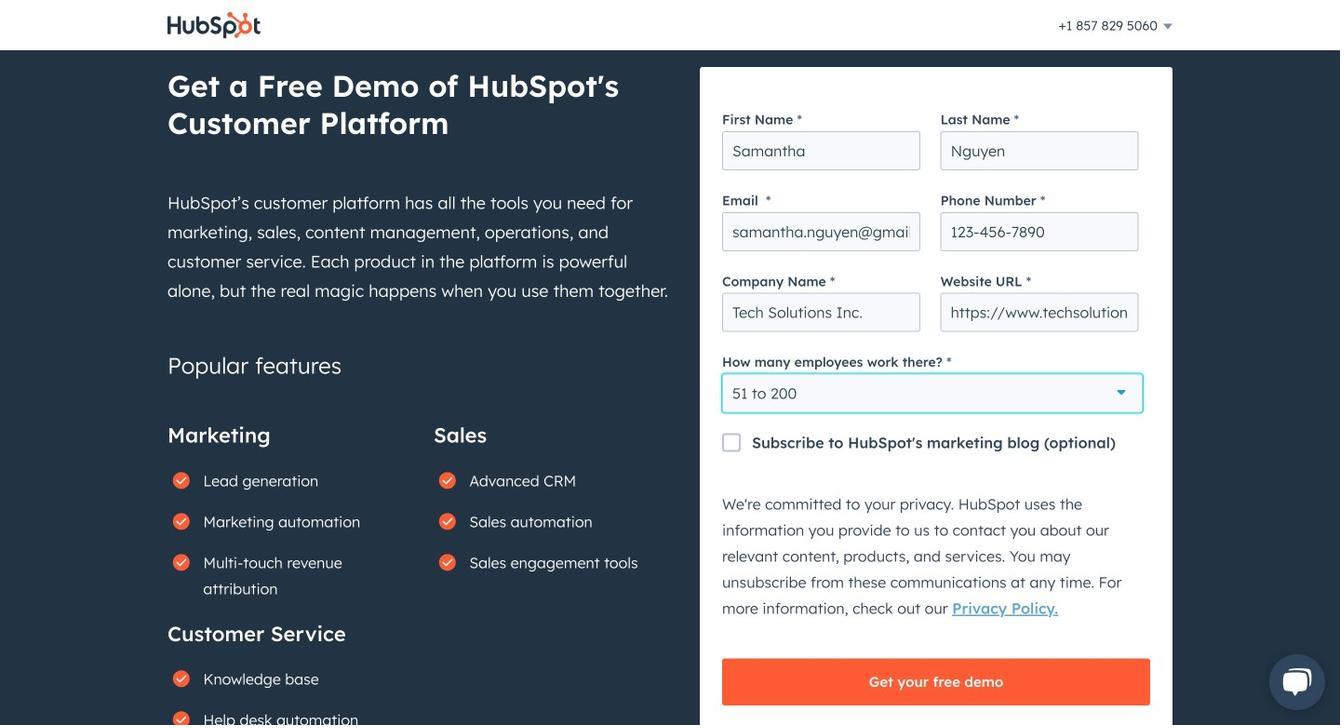 Task type: describe. For each thing, give the bounding box(es) containing it.
chat widget region
[[1248, 636, 1341, 725]]



Task type: locate. For each thing, give the bounding box(es) containing it.
None text field
[[723, 131, 921, 170]]

None submit
[[723, 659, 1151, 706]]

None email field
[[723, 212, 921, 251]]

None text field
[[941, 131, 1139, 170], [723, 293, 921, 332], [941, 293, 1139, 332], [941, 131, 1139, 170], [723, 293, 921, 332], [941, 293, 1139, 332]]

hubspot image
[[168, 11, 261, 39]]

None telephone field
[[941, 212, 1139, 251]]



